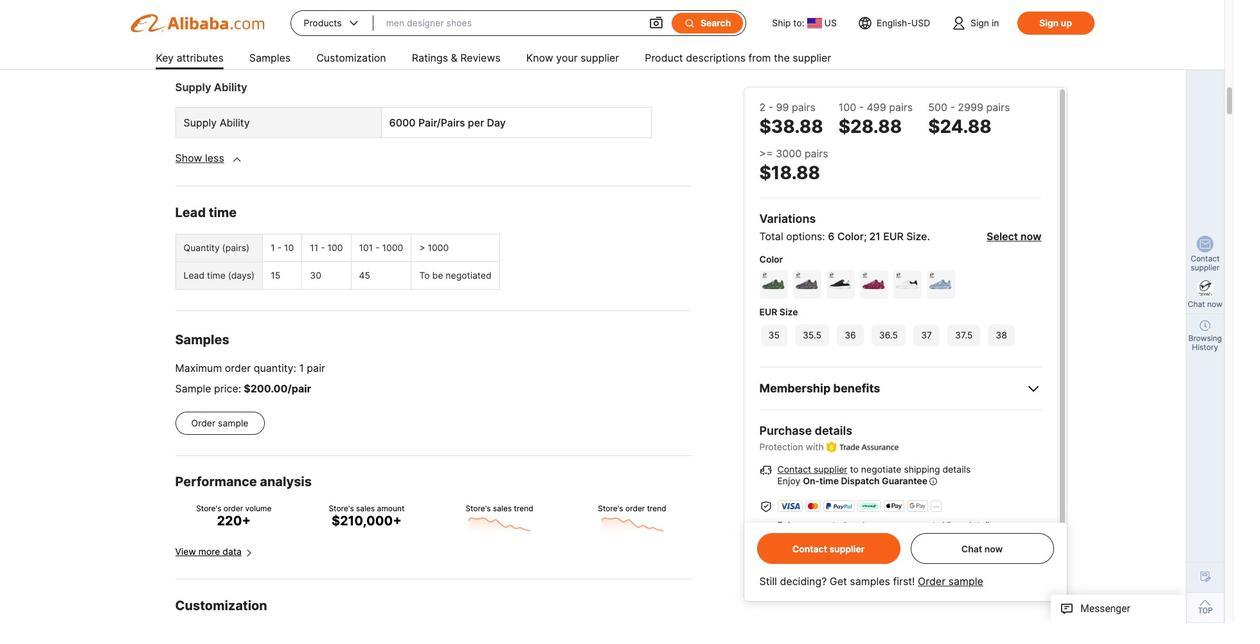 Task type: vqa. For each thing, say whether or not it's contained in the screenshot.
negotiated
yes



Task type: describe. For each thing, give the bounding box(es) containing it.
0 vertical spatial eur
[[884, 230, 904, 243]]

maximum order quantity: 1 pair
[[175, 362, 325, 375]]

secure
[[868, 520, 896, 531]]

know your supplier link
[[526, 46, 619, 72]]

history
[[1192, 343, 1219, 352]]

performance
[[175, 475, 257, 490]]

pair for sample price: $200.00 / pair
[[292, 383, 311, 396]]

store's sales trend
[[466, 504, 533, 514]]

eligible
[[777, 547, 807, 558]]

store's for store's order volume 220+
[[196, 504, 222, 514]]

still
[[760, 575, 777, 588]]

price:
[[214, 383, 241, 396]]

0 vertical spatial 1
[[271, 243, 275, 254]]

2 vertical spatial contact
[[793, 544, 828, 555]]


[[347, 17, 360, 30]]

sales for store's sales trend
[[493, 504, 512, 514]]

35.5 link
[[794, 323, 831, 348]]

usd
[[912, 17, 931, 28]]

prompt image
[[930, 476, 938, 488]]

purchase details
[[760, 424, 853, 438]]

> 1000
[[419, 243, 449, 254]]

samples
[[850, 575, 890, 588]]

0 horizontal spatial chat
[[962, 544, 983, 555]]

enjoy for enjoy encrypted and secure payments view details
[[778, 520, 801, 531]]

select
[[987, 230, 1018, 243]]

0 horizontal spatial eur
[[760, 307, 778, 318]]

day
[[487, 117, 506, 129]]

- for 2 - 99 pairs $38.88
[[769, 101, 774, 114]]

protection
[[760, 442, 804, 453]]

variations
[[760, 212, 816, 226]]

analysis
[[260, 475, 312, 490]]

options:
[[786, 230, 825, 243]]

men designer shoes text field
[[386, 12, 636, 35]]


[[684, 17, 696, 29]]

99
[[776, 101, 789, 114]]

>= 3000 pairs $18.88
[[760, 147, 829, 184]]

2999
[[958, 101, 984, 114]]

···
[[934, 503, 940, 512]]

1 vertical spatial contact supplier
[[793, 544, 865, 555]]

store's for store's sales amount $210,000+
[[329, 504, 354, 514]]

35 link
[[760, 323, 789, 348]]

customization link
[[316, 46, 386, 72]]

0 vertical spatial chat
[[1188, 300, 1206, 309]]

1 horizontal spatial view
[[943, 520, 964, 531]]

within
[[859, 547, 885, 558]]

1 vertical spatial contact
[[778, 464, 812, 475]]

$210,000+
[[332, 514, 402, 529]]

1 vertical spatial ability
[[220, 117, 250, 129]]

2 - 99 pairs $38.88
[[760, 101, 824, 138]]

$24.88
[[929, 116, 992, 138]]

2 vertical spatial time
[[820, 476, 839, 487]]

supplier inside contact supplier
[[1191, 263, 1220, 273]]

1 horizontal spatial order
[[918, 575, 946, 588]]

1 vertical spatial 100
[[328, 243, 343, 254]]

0 vertical spatial chat now
[[1188, 300, 1223, 309]]

performance analysis
[[175, 475, 312, 490]]

us
[[825, 17, 837, 28]]

1 vertical spatial 30
[[887, 547, 899, 558]]

21
[[870, 230, 881, 243]]

- for 1 - 10
[[278, 243, 282, 254]]

sales for store's sales amount $210,000+
[[356, 504, 375, 514]]

key
[[156, 51, 174, 64]]

negotiate
[[861, 464, 902, 475]]

know
[[526, 51, 554, 64]]

500
[[929, 101, 948, 114]]

and
[[849, 520, 865, 531]]

101 - 1000
[[359, 243, 403, 254]]

store's order volume 220+
[[196, 504, 272, 529]]

sample price: $200.00 / pair
[[175, 383, 311, 396]]

6000 pair/pairs per   day
[[389, 117, 506, 129]]

100 - 499 pairs $28.88
[[839, 101, 913, 138]]

to:
[[794, 17, 805, 28]]

with
[[806, 442, 824, 453]]

sign in
[[971, 17, 1000, 28]]

0 horizontal spatial chat now
[[962, 544, 1003, 555]]

0 vertical spatial supply ability
[[175, 81, 247, 94]]

protection with
[[760, 442, 824, 453]]

35
[[769, 330, 780, 341]]

36 link
[[836, 323, 865, 348]]

45
[[359, 270, 370, 281]]

$28.88
[[839, 116, 902, 138]]

details right shipping
[[943, 464, 971, 475]]

1 vertical spatial samples
[[175, 333, 229, 348]]

order for 1
[[225, 362, 251, 375]]

reviews
[[461, 51, 501, 64]]

37.5 link
[[947, 323, 982, 348]]

membership benefits
[[760, 382, 881, 395]]

products 
[[304, 17, 360, 30]]

from
[[749, 51, 771, 64]]

1 vertical spatial 1
[[299, 362, 304, 375]]

$18.88
[[760, 162, 820, 184]]

$38.88
[[760, 116, 824, 138]]

view more data
[[175, 547, 242, 558]]

payments
[[899, 520, 941, 531]]

products
[[304, 17, 342, 28]]

browsing
[[1189, 334, 1222, 343]]

store's for store's order trend
[[598, 504, 623, 514]]

37.5
[[956, 330, 973, 341]]

sample inside button
[[218, 418, 249, 429]]

arrow up image
[[233, 154, 241, 165]]

browsing history
[[1189, 334, 1222, 352]]

2 horizontal spatial now
[[1208, 300, 1223, 309]]

1 1000 from the left
[[382, 243, 403, 254]]

descriptions
[[686, 51, 746, 64]]

view for view details
[[1019, 547, 1040, 558]]

quantity (pairs)
[[184, 243, 250, 254]]

500 - 2999 pairs $24.88
[[929, 101, 1010, 138]]

now for select now link
[[1021, 230, 1042, 243]]

15
[[271, 270, 280, 281]]

benefits
[[834, 382, 881, 395]]

pair for maximum order quantity: 1 pair
[[307, 362, 325, 375]]

key attributes link
[[156, 46, 224, 72]]

xiamen
[[389, 47, 429, 59]]

1 horizontal spatial sample
[[949, 575, 984, 588]]

receiving
[[935, 547, 974, 558]]

1 horizontal spatial contact supplier
[[1191, 254, 1220, 273]]

1 vertical spatial supply
[[184, 117, 217, 129]]

(days)
[[228, 270, 255, 281]]



Task type: locate. For each thing, give the bounding box(es) containing it.
0 horizontal spatial 1
[[271, 243, 275, 254]]

6
[[828, 230, 835, 243]]

pair right the quantity:
[[307, 362, 325, 375]]

supplier inside 'link'
[[581, 51, 619, 64]]

2 1000 from the left
[[428, 243, 449, 254]]

on-
[[803, 476, 820, 487]]

chat up order sample link
[[962, 544, 983, 555]]

1
[[271, 243, 275, 254], [299, 362, 304, 375]]

- for 100 - 499 pairs $28.88
[[859, 101, 864, 114]]

sample
[[175, 383, 211, 396]]

1 vertical spatial chat
[[962, 544, 983, 555]]

1 trend from the left
[[514, 504, 533, 514]]

purchase
[[760, 424, 812, 438]]

now up browsing
[[1208, 300, 1223, 309]]

1 horizontal spatial sign
[[1040, 17, 1059, 28]]

0 horizontal spatial 1000
[[382, 243, 403, 254]]

1 vertical spatial color
[[760, 254, 783, 265]]

order sample
[[191, 418, 249, 429]]

order for 220+
[[224, 504, 243, 514]]

maximum
[[175, 362, 222, 375]]

100 right 11
[[328, 243, 343, 254]]

1 vertical spatial chat now
[[962, 544, 1003, 555]]

pairs for $28.88
[[889, 101, 913, 114]]

36.5
[[879, 330, 898, 341]]

supplier
[[581, 51, 619, 64], [793, 51, 832, 64], [1191, 263, 1220, 273], [814, 464, 848, 475], [830, 544, 865, 555]]

the
[[774, 51, 790, 64]]

3 store's from the left
[[466, 504, 491, 514]]

supply ability up less
[[184, 117, 250, 129]]

0 horizontal spatial view
[[175, 547, 196, 558]]

2 sign from the left
[[1040, 17, 1059, 28]]

- right 2
[[769, 101, 774, 114]]

1000 right 101
[[382, 243, 403, 254]]

supply down key attributes link
[[175, 81, 211, 94]]

trend for store's order trend
[[647, 504, 667, 514]]

- inside 100 - 499 pairs $28.88
[[859, 101, 864, 114]]

contact supplier to negotiate shipping details
[[778, 464, 971, 475]]

view
[[943, 520, 964, 531], [175, 547, 196, 558], [1019, 547, 1040, 558]]

chat now button
[[962, 544, 1003, 555]]

- right 11
[[321, 243, 325, 254]]

- for 500 - 2999 pairs $24.88
[[951, 101, 955, 114]]

1 vertical spatial eur
[[760, 307, 778, 318]]

customization down 
[[316, 51, 386, 64]]

38 link
[[987, 323, 1017, 348]]

now
[[1021, 230, 1042, 243], [1208, 300, 1223, 309], [985, 544, 1003, 555]]

view details
[[777, 547, 1040, 572]]

1 vertical spatial now
[[1208, 300, 1223, 309]]

1 right the quantity:
[[299, 362, 304, 375]]

details up chat now button
[[966, 520, 995, 531]]

pairs right 499
[[889, 101, 913, 114]]

time for lead time (days)
[[207, 270, 226, 281]]

pairs right 3000
[[805, 147, 829, 160]]

eur right 21
[[884, 230, 904, 243]]

0 vertical spatial contact supplier
[[1191, 254, 1220, 273]]

0 horizontal spatial customization
[[175, 599, 267, 614]]

details inside view details
[[777, 561, 805, 572]]

in
[[992, 17, 1000, 28]]

enjoy on-time dispatch guarantee
[[778, 476, 928, 487]]

pairs inside 2 - 99 pairs $38.88
[[792, 101, 816, 114]]

0 vertical spatial 100
[[839, 101, 857, 114]]

1 vertical spatial customization
[[175, 599, 267, 614]]

eur up 35
[[760, 307, 778, 318]]

1 vertical spatial time
[[207, 270, 226, 281]]

3000
[[776, 147, 802, 160]]

membership
[[760, 382, 831, 395]]

1 horizontal spatial color
[[838, 230, 864, 243]]

lead for lead time (days)
[[184, 270, 205, 281]]

sales inside the store's sales amount $210,000+
[[356, 504, 375, 514]]

0 vertical spatial ability
[[214, 81, 247, 94]]

4 store's from the left
[[598, 504, 623, 514]]

0 vertical spatial contact
[[1191, 254, 1220, 264]]

sign for sign up
[[1040, 17, 1059, 28]]

2
[[760, 101, 766, 114]]

0 horizontal spatial sales
[[356, 504, 375, 514]]

product
[[645, 51, 683, 64]]

guarantee
[[882, 476, 928, 487]]

0 vertical spatial sample
[[218, 418, 249, 429]]

view left the more
[[175, 547, 196, 558]]

pair down the quantity:
[[292, 383, 311, 396]]

deciding?
[[780, 575, 827, 588]]

customization
[[316, 51, 386, 64], [175, 599, 267, 614]]

size up 35
[[780, 307, 798, 318]]

0 horizontal spatial samples
[[175, 333, 229, 348]]

2 enjoy from the top
[[778, 520, 801, 531]]

1 vertical spatial lead
[[184, 270, 205, 281]]

time
[[209, 205, 237, 221], [207, 270, 226, 281], [820, 476, 839, 487]]

color down total
[[760, 254, 783, 265]]

store's
[[196, 504, 222, 514], [329, 504, 354, 514], [466, 504, 491, 514], [598, 504, 623, 514]]

now right the receiving
[[985, 544, 1003, 555]]

view right products.
[[1019, 547, 1040, 558]]

pairs for $38.88
[[792, 101, 816, 114]]

30 left days
[[887, 547, 899, 558]]

2 vertical spatial now
[[985, 544, 1003, 555]]

1 enjoy from the top
[[778, 476, 801, 487]]

now for chat now button
[[985, 544, 1003, 555]]

2 trend from the left
[[647, 504, 667, 514]]

- for 101 - 1000
[[376, 243, 380, 254]]

0 vertical spatial samples
[[249, 51, 291, 64]]

enjoy for enjoy on-time dispatch guarantee
[[778, 476, 801, 487]]

select now link
[[987, 230, 1042, 243]]

ability down attributes
[[214, 81, 247, 94]]

0 horizontal spatial sign
[[971, 17, 990, 28]]

color
[[838, 230, 864, 243], [760, 254, 783, 265]]

view inside view details
[[1019, 547, 1040, 558]]

1 - 10
[[271, 243, 294, 254]]

1 vertical spatial enjoy
[[778, 520, 801, 531]]

contact supplier button
[[793, 544, 865, 555]]

lead for lead time
[[175, 205, 206, 221]]

30 down 11
[[310, 270, 321, 281]]

quantity
[[184, 243, 220, 254]]

38
[[996, 330, 1008, 341]]

order right the first!
[[918, 575, 946, 588]]

english-
[[877, 17, 912, 28]]

11 - 100
[[310, 243, 343, 254]]

customization down data
[[175, 599, 267, 614]]

499
[[867, 101, 887, 114]]

sample down price:
[[218, 418, 249, 429]]

0 horizontal spatial contact supplier
[[793, 544, 865, 555]]

time left (days)
[[207, 270, 226, 281]]

- left 499
[[859, 101, 864, 114]]

product descriptions from the supplier
[[645, 51, 832, 64]]

view for view more data
[[175, 547, 196, 558]]

enjoy up the eligible
[[778, 520, 801, 531]]

ratings & reviews
[[412, 51, 501, 64]]

0 horizontal spatial color
[[760, 254, 783, 265]]

- inside 500 - 2999 pairs $24.88
[[951, 101, 955, 114]]

2 horizontal spatial view
[[1019, 547, 1040, 558]]

time for lead time
[[209, 205, 237, 221]]

37
[[921, 330, 932, 341]]

0 vertical spatial supply
[[175, 81, 211, 94]]

0 horizontal spatial 100
[[328, 243, 343, 254]]

1 horizontal spatial 30
[[887, 547, 899, 558]]

1 horizontal spatial trend
[[647, 504, 667, 514]]

0 horizontal spatial trend
[[514, 504, 533, 514]]

supply up show less
[[184, 117, 217, 129]]

0 vertical spatial size
[[907, 230, 927, 243]]

- for 11 - 100
[[321, 243, 325, 254]]

enjoy left on-
[[778, 476, 801, 487]]

lead up quantity
[[175, 205, 206, 221]]

- inside 2 - 99 pairs $38.88
[[769, 101, 774, 114]]

/
[[288, 383, 292, 396]]

1 horizontal spatial chat now
[[1188, 300, 1223, 309]]

still deciding? get samples first! order sample
[[760, 575, 984, 588]]

11
[[310, 243, 318, 254]]

ability up arrow up icon
[[220, 117, 250, 129]]

2 sales from the left
[[493, 504, 512, 514]]

0 vertical spatial now
[[1021, 230, 1042, 243]]

now right select
[[1021, 230, 1042, 243]]

sample down the receiving
[[949, 575, 984, 588]]

1 horizontal spatial 1000
[[428, 243, 449, 254]]

store's for store's sales trend
[[466, 504, 491, 514]]

order down sample
[[191, 418, 216, 429]]

size right 21
[[907, 230, 927, 243]]

sign
[[971, 17, 990, 28], [1040, 17, 1059, 28]]

6000
[[389, 117, 416, 129]]

1 vertical spatial order
[[918, 575, 946, 588]]

(pairs)
[[222, 243, 250, 254]]

details up with at the bottom right
[[815, 424, 853, 438]]

 search
[[684, 17, 731, 29]]

store's inside the store's sales amount $210,000+
[[329, 504, 354, 514]]

volume
[[245, 504, 272, 514]]

sign left up
[[1040, 17, 1059, 28]]

100 left 499
[[839, 101, 857, 114]]

pairs right 99
[[792, 101, 816, 114]]

port
[[184, 47, 204, 59]]

first!
[[893, 575, 915, 588]]

1 horizontal spatial customization
[[316, 51, 386, 64]]

1 horizontal spatial sales
[[493, 504, 512, 514]]

0 vertical spatial order
[[191, 418, 216, 429]]

pairs inside >= 3000 pairs $18.88
[[805, 147, 829, 160]]

1 left 10
[[271, 243, 275, 254]]

get
[[830, 575, 847, 588]]

- left 10
[[278, 243, 282, 254]]

$200.00
[[244, 383, 288, 396]]

lead down quantity
[[184, 270, 205, 281]]

refunds
[[824, 547, 857, 558]]

samples link
[[249, 46, 291, 72]]

-
[[769, 101, 774, 114], [859, 101, 864, 114], [951, 101, 955, 114], [278, 243, 282, 254], [321, 243, 325, 254], [376, 243, 380, 254]]

37 link
[[912, 323, 941, 348]]

1 vertical spatial sample
[[949, 575, 984, 588]]

- right 101
[[376, 243, 380, 254]]

key attributes
[[156, 51, 224, 64]]

ship to:
[[772, 17, 805, 28]]

chat now up order sample link
[[962, 544, 1003, 555]]

2 store's from the left
[[329, 504, 354, 514]]

sign up
[[1040, 17, 1072, 28]]

trend for store's sales trend
[[514, 504, 533, 514]]

0 vertical spatial enjoy
[[778, 476, 801, 487]]

1 vertical spatial supply ability
[[184, 117, 250, 129]]

0 vertical spatial customization
[[316, 51, 386, 64]]

size
[[907, 230, 927, 243], [780, 307, 798, 318]]

1 horizontal spatial 100
[[839, 101, 857, 114]]

supply ability down attributes
[[175, 81, 247, 94]]

view up the receiving
[[943, 520, 964, 531]]

1 horizontal spatial eur
[[884, 230, 904, 243]]

details down the eligible
[[777, 561, 805, 572]]

1000 right > in the left of the page
[[428, 243, 449, 254]]

.
[[927, 230, 930, 243]]

0 horizontal spatial 30
[[310, 270, 321, 281]]

1 horizontal spatial chat
[[1188, 300, 1206, 309]]

store's inside store's order volume 220+
[[196, 504, 222, 514]]

1 sign from the left
[[971, 17, 990, 28]]

store's order trend
[[598, 504, 667, 514]]

eur
[[884, 230, 904, 243], [760, 307, 778, 318]]

0 vertical spatial time
[[209, 205, 237, 221]]

0 horizontal spatial order
[[191, 418, 216, 429]]

chat now up browsing
[[1188, 300, 1223, 309]]

pairs inside 500 - 2999 pairs $24.88
[[987, 101, 1010, 114]]

pairs right 2999
[[987, 101, 1010, 114]]

0 vertical spatial color
[[838, 230, 864, 243]]

- right 500
[[951, 101, 955, 114]]

0 horizontal spatial size
[[780, 307, 798, 318]]

0 horizontal spatial now
[[985, 544, 1003, 555]]

pairs inside 100 - 499 pairs $28.88
[[889, 101, 913, 114]]

1 horizontal spatial now
[[1021, 230, 1042, 243]]

know your supplier
[[526, 51, 619, 64]]

lead time (days)
[[184, 270, 255, 281]]

to
[[419, 270, 430, 281]]

ship
[[772, 17, 791, 28]]

100 inside 100 - 499 pairs $28.88
[[839, 101, 857, 114]]

30
[[310, 270, 321, 281], [887, 547, 899, 558]]

pairs for $24.88
[[987, 101, 1010, 114]]

0 horizontal spatial sample
[[218, 418, 249, 429]]

sign left "in"
[[971, 17, 990, 28]]

1 horizontal spatial size
[[907, 230, 927, 243]]

order inside store's order volume 220+
[[224, 504, 243, 514]]

1 store's from the left
[[196, 504, 222, 514]]

35.5
[[803, 330, 822, 341]]

time left dispatch
[[820, 476, 839, 487]]

color right the 6
[[838, 230, 864, 243]]

english-usd
[[877, 17, 931, 28]]

sign for sign in
[[971, 17, 990, 28]]

1 sales from the left
[[356, 504, 375, 514]]

1 vertical spatial size
[[780, 307, 798, 318]]

0 vertical spatial pair
[[307, 362, 325, 375]]

1 horizontal spatial 1
[[299, 362, 304, 375]]

0 vertical spatial 30
[[310, 270, 321, 281]]

chat up browsing
[[1188, 300, 1206, 309]]

order inside button
[[191, 418, 216, 429]]

0 vertical spatial lead
[[175, 205, 206, 221]]

1 horizontal spatial samples
[[249, 51, 291, 64]]

show
[[175, 152, 202, 165]]

1 vertical spatial pair
[[292, 383, 311, 396]]

total
[[760, 230, 784, 243]]

time up quantity (pairs)
[[209, 205, 237, 221]]

36.5 link
[[870, 323, 907, 348]]



